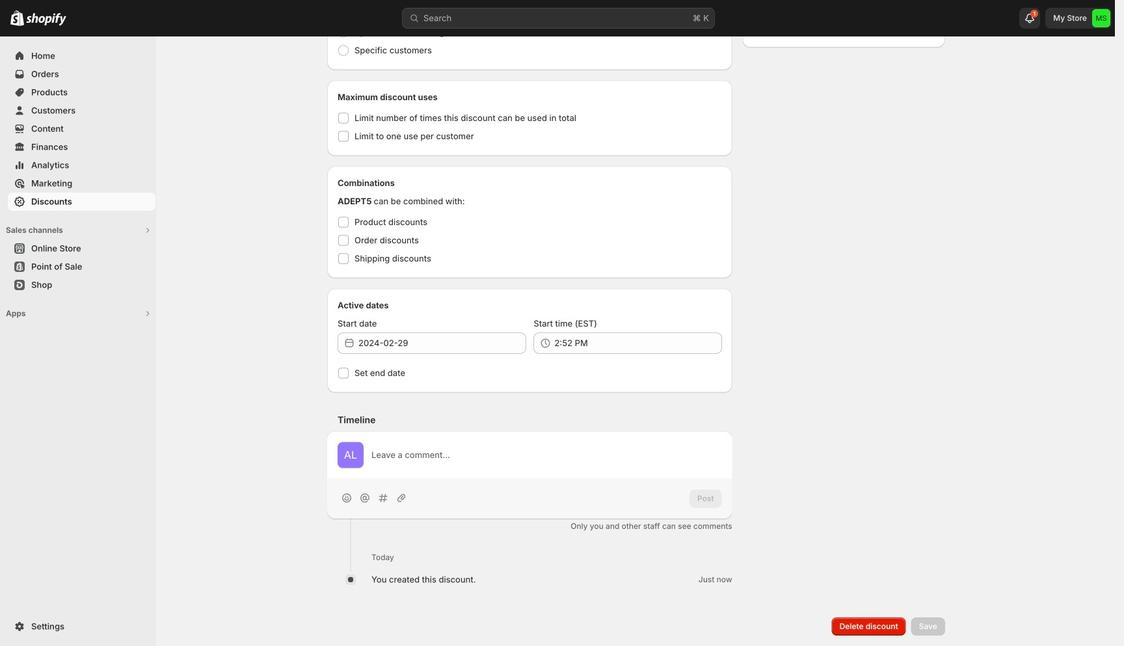 Task type: locate. For each thing, give the bounding box(es) containing it.
shopify image
[[10, 10, 24, 26]]



Task type: describe. For each thing, give the bounding box(es) containing it.
Leave a comment... text field
[[371, 449, 722, 462]]

avatar with initials a l image
[[338, 442, 364, 468]]

Enter time text field
[[555, 333, 722, 354]]

my store image
[[1092, 9, 1111, 27]]

shopify image
[[26, 13, 66, 26]]

YYYY-MM-DD text field
[[358, 333, 526, 354]]



Task type: vqa. For each thing, say whether or not it's contained in the screenshot.
right shopify image
yes



